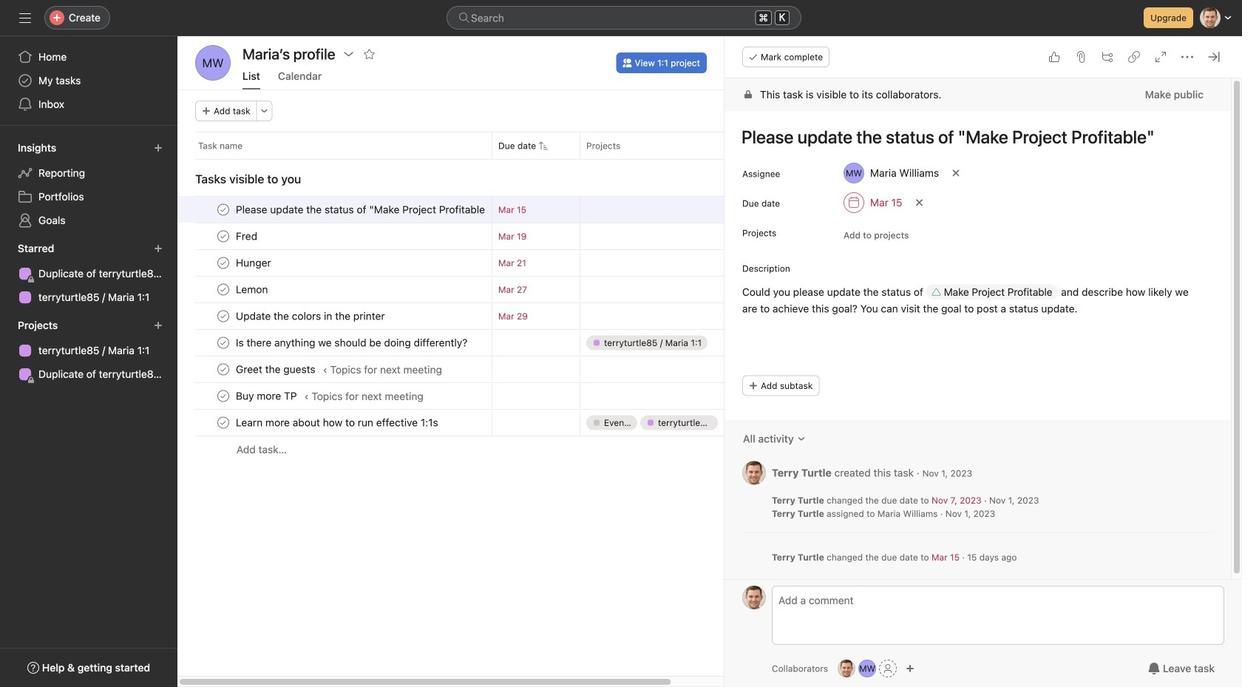 Task type: locate. For each thing, give the bounding box(es) containing it.
new insights image
[[154, 144, 163, 152]]

mark complete checkbox inside is there anything we should be doing differently? cell
[[215, 334, 232, 352]]

2 task name text field from the top
[[233, 229, 262, 244]]

mark complete checkbox for please update the status of "make project profitable" cell
[[215, 201, 232, 219]]

mark complete checkbox for update the colors in the printer cell
[[215, 307, 232, 325]]

mark complete image inside please update the status of "make project profitable" cell
[[215, 201, 232, 219]]

6 mark complete image from the top
[[215, 387, 232, 405]]

mark complete image inside lemon cell
[[215, 281, 232, 299]]

7 task name text field from the top
[[233, 415, 443, 430]]

0 likes. click to like this task image
[[1049, 51, 1061, 63]]

mark complete image
[[215, 201, 232, 219], [215, 228, 232, 245], [215, 254, 232, 272], [215, 281, 232, 299], [215, 307, 232, 325], [215, 387, 232, 405]]

5 mark complete image from the top
[[215, 307, 232, 325]]

mark complete checkbox inside the buy more tp cell
[[215, 387, 232, 405]]

0 vertical spatial mark complete checkbox
[[215, 334, 232, 352]]

add subtask image
[[1102, 51, 1114, 63]]

6 mark complete checkbox from the top
[[215, 361, 232, 378]]

mark complete checkbox for fred cell
[[215, 228, 232, 245]]

insights element
[[0, 135, 178, 235]]

2 mark complete image from the top
[[215, 228, 232, 245]]

starred element
[[0, 235, 178, 312]]

mark complete checkbox inside please update the status of "make project profitable" cell
[[215, 201, 232, 219]]

task name text field for mark complete checkbox inside fred cell
[[233, 229, 262, 244]]

mark complete image inside hunger cell
[[215, 254, 232, 272]]

hunger cell
[[178, 249, 492, 277]]

0 vertical spatial mark complete image
[[215, 334, 232, 352]]

close details image
[[1209, 51, 1221, 63]]

Search tasks, projects, and more text field
[[447, 6, 802, 30]]

1 vertical spatial mark complete image
[[215, 361, 232, 378]]

mark complete image inside is there anything we should be doing differently? cell
[[215, 334, 232, 352]]

Task name text field
[[233, 202, 486, 217], [233, 229, 262, 244], [233, 256, 276, 270], [233, 309, 390, 324], [233, 362, 320, 377], [233, 389, 302, 404], [233, 415, 443, 430]]

Mark complete checkbox
[[215, 334, 232, 352], [215, 387, 232, 405], [215, 414, 232, 432]]

3 mark complete image from the top
[[215, 414, 232, 432]]

task name text field inside update the colors in the printer cell
[[233, 309, 390, 324]]

Mark complete checkbox
[[215, 201, 232, 219], [215, 228, 232, 245], [215, 254, 232, 272], [215, 281, 232, 299], [215, 307, 232, 325], [215, 361, 232, 378]]

4 mark complete checkbox from the top
[[215, 281, 232, 299]]

mark complete checkbox for hunger cell
[[215, 254, 232, 272]]

add or remove collaborators image
[[859, 660, 877, 678], [906, 664, 915, 673]]

global element
[[0, 36, 178, 125]]

2 task name text field from the top
[[233, 336, 472, 350]]

5 task name text field from the top
[[233, 362, 320, 377]]

task name text field for mark complete checkbox in the hunger cell
[[233, 256, 276, 270]]

row
[[178, 132, 782, 159], [195, 158, 764, 160], [178, 196, 782, 223], [178, 223, 782, 250], [178, 249, 782, 277], [178, 276, 782, 303], [178, 303, 782, 330], [178, 329, 782, 357], [178, 356, 782, 383], [178, 382, 782, 410], [178, 409, 782, 437], [178, 436, 782, 463]]

new project or portfolio image
[[154, 321, 163, 330]]

1 horizontal spatial add or remove collaborators image
[[906, 664, 915, 673]]

1 task name text field from the top
[[233, 282, 273, 297]]

2 mark complete image from the top
[[215, 361, 232, 378]]

task name text field inside hunger cell
[[233, 256, 276, 270]]

3 mark complete checkbox from the top
[[215, 254, 232, 272]]

mark complete checkbox inside lemon cell
[[215, 281, 232, 299]]

tree grid
[[178, 196, 782, 463]]

mark complete checkbox inside update the colors in the printer cell
[[215, 307, 232, 325]]

task name text field inside is there anything we should be doing differently? cell
[[233, 336, 472, 350]]

more actions image
[[260, 107, 269, 115]]

mark complete image inside fred cell
[[215, 228, 232, 245]]

is there anything we should be doing differently? cell
[[178, 329, 492, 357]]

3 mark complete checkbox from the top
[[215, 414, 232, 432]]

task name text field for mark complete option in is there anything we should be doing differently? cell
[[233, 336, 472, 350]]

hide sidebar image
[[19, 12, 31, 24]]

2 mark complete checkbox from the top
[[215, 228, 232, 245]]

1 mark complete checkbox from the top
[[215, 334, 232, 352]]

Task Name text field
[[732, 120, 1214, 154]]

1 mark complete image from the top
[[215, 334, 232, 352]]

show options image
[[343, 48, 355, 60]]

mark complete checkbox inside hunger cell
[[215, 254, 232, 272]]

mark complete image for mark complete checkbox inside the lemon cell
[[215, 281, 232, 299]]

task name text field inside learn more about how to run effective 1:1s cell
[[233, 415, 443, 430]]

lemon cell
[[178, 276, 492, 303]]

mark complete image for mark complete option within learn more about how to run effective 1:1s cell
[[215, 414, 232, 432]]

copy task link image
[[1129, 51, 1141, 63]]

4 task name text field from the top
[[233, 309, 390, 324]]

main content
[[725, 78, 1232, 583]]

1 mark complete image from the top
[[215, 201, 232, 219]]

mark complete image
[[215, 334, 232, 352], [215, 361, 232, 378], [215, 414, 232, 432]]

remove assignee image
[[952, 169, 961, 178]]

add to starred image
[[364, 48, 376, 60]]

mark complete image for mark complete checkbox inside fred cell
[[215, 228, 232, 245]]

5 mark complete checkbox from the top
[[215, 307, 232, 325]]

2 mark complete checkbox from the top
[[215, 387, 232, 405]]

buy more tp cell
[[178, 382, 492, 410]]

task name text field inside greet the guests cell
[[233, 362, 320, 377]]

task name text field inside please update the status of "make project profitable" cell
[[233, 202, 486, 217]]

2 vertical spatial mark complete checkbox
[[215, 414, 232, 432]]

6 task name text field from the top
[[233, 389, 302, 404]]

1 vertical spatial mark complete checkbox
[[215, 387, 232, 405]]

None field
[[447, 6, 802, 30]]

task name text field inside fred cell
[[233, 229, 262, 244]]

fred cell
[[178, 223, 492, 250]]

1 mark complete checkbox from the top
[[215, 201, 232, 219]]

4 mark complete image from the top
[[215, 281, 232, 299]]

3 task name text field from the top
[[233, 256, 276, 270]]

mark complete image inside update the colors in the printer cell
[[215, 307, 232, 325]]

3 mark complete image from the top
[[215, 254, 232, 272]]

Task name text field
[[233, 282, 273, 297], [233, 336, 472, 350]]

mark complete checkbox inside greet the guests cell
[[215, 361, 232, 378]]

mark complete image inside greet the guests cell
[[215, 361, 232, 378]]

mark complete checkbox inside learn more about how to run effective 1:1s cell
[[215, 414, 232, 432]]

mark complete image for mark complete checkbox in the update the colors in the printer cell
[[215, 307, 232, 325]]

task name text field inside lemon cell
[[233, 282, 273, 297]]

mark complete image inside the buy more tp cell
[[215, 387, 232, 405]]

add or remove collaborators image
[[838, 660, 856, 678]]

mark complete image inside learn more about how to run effective 1:1s cell
[[215, 414, 232, 432]]

task name text field for mark complete checkbox inside the lemon cell
[[233, 282, 273, 297]]

attachments: add a file to this task, please update the status of "make project profitable" image
[[1076, 51, 1088, 63]]

mark complete checkbox inside fred cell
[[215, 228, 232, 245]]

1 task name text field from the top
[[233, 202, 486, 217]]

0 vertical spatial task name text field
[[233, 282, 273, 297]]

2 vertical spatial mark complete image
[[215, 414, 232, 432]]

1 vertical spatial task name text field
[[233, 336, 472, 350]]



Task type: vqa. For each thing, say whether or not it's contained in the screenshot.
fifth Task name text box from the top of the page
yes



Task type: describe. For each thing, give the bounding box(es) containing it.
task name text field for mark complete checkbox within please update the status of "make project profitable" cell
[[233, 202, 486, 217]]

all activity image
[[797, 435, 806, 444]]

learn more about how to run effective 1:1s cell
[[178, 409, 492, 437]]

mark complete image for mark complete checkbox in the hunger cell
[[215, 254, 232, 272]]

linked projects for hunger cell
[[580, 249, 728, 277]]

task name text field for mark complete checkbox in greet the guests cell
[[233, 362, 320, 377]]

greet the guests cell
[[178, 356, 492, 383]]

mark complete image for mark complete option in is there anything we should be doing differently? cell
[[215, 334, 232, 352]]

mark complete checkbox for task name text box inside the buy more tp cell
[[215, 387, 232, 405]]

task name text field inside the buy more tp cell
[[233, 389, 302, 404]]

full screen image
[[1156, 51, 1167, 63]]

mark complete image for mark complete checkbox within please update the status of "make project profitable" cell
[[215, 201, 232, 219]]

linked projects for update the colors in the printer cell
[[580, 303, 728, 330]]

mark complete checkbox for lemon cell
[[215, 281, 232, 299]]

mark complete image for mark complete checkbox in greet the guests cell
[[215, 361, 232, 378]]

0 horizontal spatial add or remove collaborators image
[[859, 660, 877, 678]]

task name text field for mark complete checkbox in the update the colors in the printer cell
[[233, 309, 390, 324]]

mark complete checkbox for greet the guests cell
[[215, 361, 232, 378]]

linked projects for lemon cell
[[580, 276, 728, 303]]

linked projects for buy more tp cell
[[580, 382, 728, 410]]

open user profile image
[[743, 461, 766, 485]]

update the colors in the printer cell
[[178, 303, 492, 330]]

mark complete image for mark complete option within the buy more tp cell
[[215, 387, 232, 405]]

main content inside "please update the status of "make project profitable"" 'dialog'
[[725, 78, 1232, 583]]

linked projects for fred cell
[[580, 223, 728, 250]]

more actions for this task image
[[1182, 51, 1194, 63]]

open user profile image
[[743, 586, 766, 610]]

add items to starred image
[[154, 244, 163, 253]]

please update the status of "make project profitable" cell
[[178, 196, 492, 223]]

mark complete checkbox for task name text box within learn more about how to run effective 1:1s cell
[[215, 414, 232, 432]]

clear due date image
[[916, 198, 924, 207]]

linked projects for greet the guests cell
[[580, 356, 728, 383]]

projects element
[[0, 312, 178, 389]]

please update the status of "make project profitable" dialog
[[725, 36, 1243, 687]]



